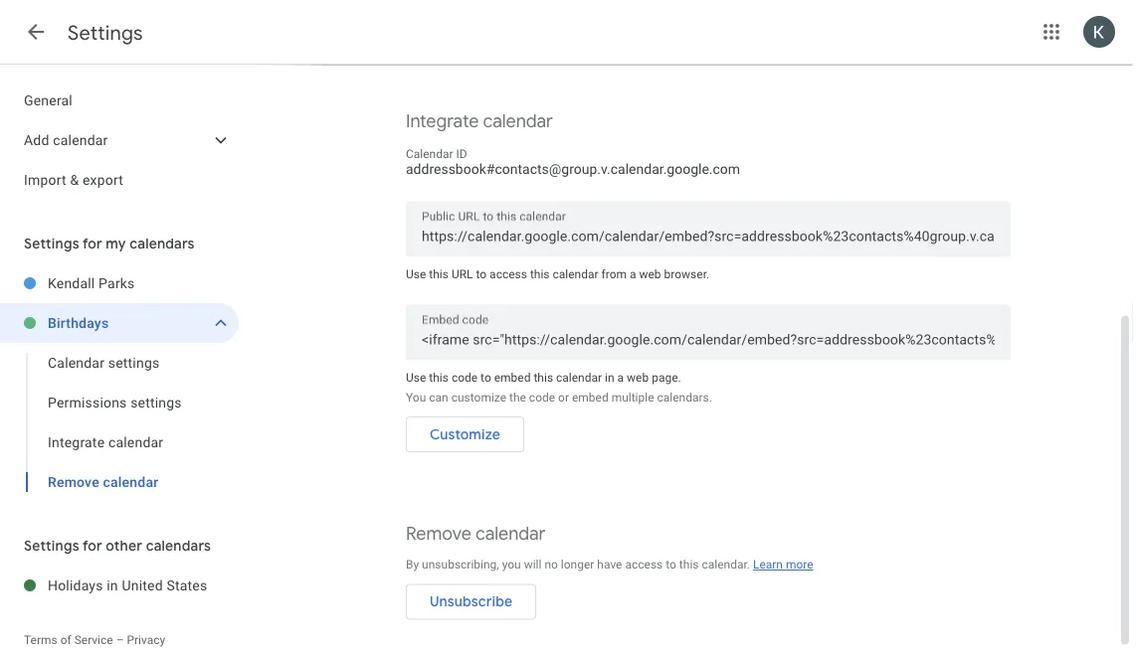 Task type: locate. For each thing, give the bounding box(es) containing it.
addressbook#contacts@group.v.calendar.google.com
[[406, 162, 741, 178]]

1 horizontal spatial remove
[[406, 524, 472, 546]]

1 vertical spatial use
[[406, 371, 426, 385]]

remove
[[48, 474, 99, 491], [406, 524, 472, 546]]

a right from
[[630, 268, 637, 282]]

calendars up states
[[146, 538, 211, 555]]

or
[[558, 391, 569, 405]]

permissions settings
[[48, 395, 182, 411]]

1 vertical spatial calendar
[[48, 355, 105, 371]]

calendar left id
[[406, 148, 453, 162]]

0 horizontal spatial remove calendar
[[48, 474, 159, 491]]

other
[[106, 538, 143, 555]]

this up you can customize the code or embed multiple calendars.
[[534, 371, 554, 385]]

0 vertical spatial web
[[640, 268, 662, 282]]

access
[[490, 268, 528, 282], [626, 559, 663, 573]]

kendall
[[48, 275, 95, 292]]

code down use this code to embed this calendar in a web page.
[[529, 391, 556, 405]]

0 vertical spatial for
[[83, 235, 102, 253]]

unsubscribe
[[430, 594, 513, 612]]

0 horizontal spatial access
[[490, 268, 528, 282]]

0 horizontal spatial calendar
[[48, 355, 105, 371]]

1 vertical spatial for
[[83, 538, 102, 555]]

import
[[24, 172, 66, 188]]

integrate down permissions
[[48, 434, 105, 451]]

1 horizontal spatial remove calendar
[[406, 524, 546, 546]]

in left united
[[107, 578, 118, 594]]

remove inside settings for my calendars tree
[[48, 474, 99, 491]]

unsubscribing,
[[422, 559, 499, 573]]

1 horizontal spatial code
[[529, 391, 556, 405]]

0 vertical spatial calendar
[[406, 148, 453, 162]]

integrate calendar inside group
[[48, 434, 163, 451]]

from
[[602, 268, 627, 282]]

use
[[406, 268, 426, 282], [406, 371, 426, 385]]

access right url
[[490, 268, 528, 282]]

settings
[[108, 355, 160, 371], [131, 395, 182, 411]]

remove calendar
[[48, 474, 159, 491], [406, 524, 546, 546]]

calendars for settings for my calendars
[[130, 235, 195, 253]]

1 vertical spatial integrate calendar
[[48, 434, 163, 451]]

1 vertical spatial settings
[[24, 235, 79, 253]]

None text field
[[422, 223, 995, 251]]

integrate up id
[[406, 110, 479, 133]]

1 vertical spatial access
[[626, 559, 663, 573]]

more
[[786, 559, 814, 573]]

terms of service – privacy
[[24, 634, 165, 648]]

remove up settings for other calendars
[[48, 474, 99, 491]]

for left other
[[83, 538, 102, 555]]

integrate calendar down 'permissions settings'
[[48, 434, 163, 451]]

1 horizontal spatial integrate
[[406, 110, 479, 133]]

1 vertical spatial integrate
[[48, 434, 105, 451]]

0 horizontal spatial in
[[107, 578, 118, 594]]

0 horizontal spatial integrate
[[48, 434, 105, 451]]

calendars for settings for other calendars
[[146, 538, 211, 555]]

calendar down 'permissions settings'
[[108, 434, 163, 451]]

0 horizontal spatial integrate calendar
[[48, 434, 163, 451]]

in up multiple
[[605, 371, 615, 385]]

1 vertical spatial to
[[481, 371, 491, 385]]

settings for settings for other calendars
[[24, 538, 79, 555]]

embed up the
[[494, 371, 531, 385]]

calendars right my
[[130, 235, 195, 253]]

0 vertical spatial a
[[630, 268, 637, 282]]

settings for other calendars
[[24, 538, 211, 555]]

remove up unsubscribing,
[[406, 524, 472, 546]]

web
[[640, 268, 662, 282], [627, 371, 649, 385]]

integrate calendar
[[406, 110, 553, 133], [48, 434, 163, 451]]

calendar down birthdays
[[48, 355, 105, 371]]

calendar inside calendar id addressbook#contacts@group.v.calendar.google.com
[[406, 148, 453, 162]]

1 vertical spatial a
[[618, 371, 624, 385]]

this left url
[[429, 268, 449, 282]]

calendar for calendar id addressbook#contacts@group.v.calendar.google.com
[[406, 148, 453, 162]]

0 vertical spatial settings
[[68, 20, 143, 45]]

for left my
[[83, 235, 102, 253]]

use this code to embed this calendar in a web page.
[[406, 371, 682, 385]]

import & export
[[24, 172, 123, 188]]

terms of service link
[[24, 634, 113, 648]]

tree
[[0, 81, 239, 200]]

calendar inside tree
[[48, 355, 105, 371]]

1 vertical spatial calendars
[[146, 538, 211, 555]]

a for from
[[630, 268, 637, 282]]

code up customize on the left
[[452, 371, 478, 385]]

group
[[0, 343, 239, 503]]

settings down birthdays link
[[108, 355, 160, 371]]

kendall parks
[[48, 275, 135, 292]]

settings for settings
[[68, 20, 143, 45]]

0 vertical spatial use
[[406, 268, 426, 282]]

kendall parks tree item
[[0, 264, 239, 304]]

for for my
[[83, 235, 102, 253]]

by unsubscribing, you will no longer have access to this calendar. learn more
[[406, 559, 814, 573]]

1 vertical spatial remove
[[406, 524, 472, 546]]

calendars.
[[657, 391, 713, 405]]

1 vertical spatial web
[[627, 371, 649, 385]]

settings for permissions settings
[[131, 395, 182, 411]]

you can customize the code or embed multiple calendars.
[[406, 391, 713, 405]]

a
[[630, 268, 637, 282], [618, 371, 624, 385]]

0 vertical spatial code
[[452, 371, 478, 385]]

embed
[[494, 371, 531, 385], [572, 391, 609, 405]]

1 vertical spatial in
[[107, 578, 118, 594]]

settings down calendar settings
[[131, 395, 182, 411]]

service
[[74, 634, 113, 648]]

privacy
[[127, 634, 165, 648]]

0 horizontal spatial remove
[[48, 474, 99, 491]]

settings up kendall
[[24, 235, 79, 253]]

settings heading
[[68, 20, 143, 45]]

to up customize on the left
[[481, 371, 491, 385]]

calendars
[[130, 235, 195, 253], [146, 538, 211, 555]]

settings up holidays
[[24, 538, 79, 555]]

None text field
[[422, 327, 995, 355]]

calendar
[[406, 148, 453, 162], [48, 355, 105, 371]]

go back image
[[24, 20, 48, 44]]

a up multiple
[[618, 371, 624, 385]]

this left the calendar.
[[680, 559, 699, 573]]

1 vertical spatial embed
[[572, 391, 609, 405]]

general
[[24, 92, 73, 108]]

use left url
[[406, 268, 426, 282]]

calendar
[[483, 110, 553, 133], [53, 132, 108, 148], [553, 268, 599, 282], [556, 371, 602, 385], [108, 434, 163, 451], [103, 474, 159, 491], [476, 524, 546, 546]]

to
[[476, 268, 487, 282], [481, 371, 491, 385], [666, 559, 677, 573]]

settings
[[68, 20, 143, 45], [24, 235, 79, 253], [24, 538, 79, 555]]

0 vertical spatial settings
[[108, 355, 160, 371]]

calendar.
[[702, 559, 750, 573]]

0 horizontal spatial a
[[618, 371, 624, 385]]

1 horizontal spatial embed
[[572, 391, 609, 405]]

multiple
[[612, 391, 655, 405]]

0 horizontal spatial embed
[[494, 371, 531, 385]]

this
[[429, 268, 449, 282], [530, 268, 550, 282], [429, 371, 449, 385], [534, 371, 554, 385], [680, 559, 699, 573]]

1 horizontal spatial integrate calendar
[[406, 110, 553, 133]]

unsubscribe button
[[406, 579, 537, 627]]

1 use from the top
[[406, 268, 426, 282]]

can
[[429, 391, 449, 405]]

1 for from the top
[[83, 235, 102, 253]]

embed right 'or'
[[572, 391, 609, 405]]

to for embed
[[481, 371, 491, 385]]

0 vertical spatial remove calendar
[[48, 474, 159, 491]]

group containing calendar settings
[[0, 343, 239, 503]]

use up you
[[406, 371, 426, 385]]

0 vertical spatial remove
[[48, 474, 99, 491]]

access right have
[[626, 559, 663, 573]]

for
[[83, 235, 102, 253], [83, 538, 102, 555]]

united
[[122, 578, 163, 594]]

in
[[605, 371, 615, 385], [107, 578, 118, 594]]

integrate calendar up id
[[406, 110, 553, 133]]

you
[[502, 559, 521, 573]]

calendar id addressbook#contacts@group.v.calendar.google.com
[[406, 148, 741, 178]]

to left the calendar.
[[666, 559, 677, 573]]

1 horizontal spatial in
[[605, 371, 615, 385]]

remove calendar up settings for other calendars
[[48, 474, 159, 491]]

0 vertical spatial calendars
[[130, 235, 195, 253]]

0 vertical spatial access
[[490, 268, 528, 282]]

web right from
[[640, 268, 662, 282]]

2 use from the top
[[406, 371, 426, 385]]

birthdays tree item
[[0, 304, 239, 343]]

1 vertical spatial settings
[[131, 395, 182, 411]]

settings right go back image
[[68, 20, 143, 45]]

1 vertical spatial code
[[529, 391, 556, 405]]

2 for from the top
[[83, 538, 102, 555]]

web up multiple
[[627, 371, 649, 385]]

remove calendar up unsubscribing,
[[406, 524, 546, 546]]

customize
[[430, 427, 501, 444]]

to right url
[[476, 268, 487, 282]]

integrate
[[406, 110, 479, 133], [48, 434, 105, 451]]

2 vertical spatial settings
[[24, 538, 79, 555]]

1 horizontal spatial access
[[626, 559, 663, 573]]

web for browser.
[[640, 268, 662, 282]]

1 horizontal spatial a
[[630, 268, 637, 282]]

calendar up calendar id addressbook#contacts@group.v.calendar.google.com at top
[[483, 110, 553, 133]]

code
[[452, 371, 478, 385], [529, 391, 556, 405]]

1 horizontal spatial calendar
[[406, 148, 453, 162]]

export
[[83, 172, 123, 188]]

calendar for calendar settings
[[48, 355, 105, 371]]

0 vertical spatial to
[[476, 268, 487, 282]]



Task type: describe. For each thing, give the bounding box(es) containing it.
holidays
[[48, 578, 103, 594]]

learn
[[753, 559, 783, 573]]

calendar up 'or'
[[556, 371, 602, 385]]

terms
[[24, 634, 57, 648]]

this left from
[[530, 268, 550, 282]]

parks
[[99, 275, 135, 292]]

use for use this code to embed this calendar in a web page.
[[406, 371, 426, 385]]

have
[[598, 559, 623, 573]]

0 horizontal spatial code
[[452, 371, 478, 385]]

settings for calendar settings
[[108, 355, 160, 371]]

permissions
[[48, 395, 127, 411]]

calendar settings
[[48, 355, 160, 371]]

add calendar
[[24, 132, 108, 148]]

the
[[510, 391, 526, 405]]

to for access
[[476, 268, 487, 282]]

0 vertical spatial embed
[[494, 371, 531, 385]]

use for use this url to access this calendar from a web browser.
[[406, 268, 426, 282]]

settings for my calendars tree
[[0, 264, 239, 503]]

use this url to access this calendar from a web browser.
[[406, 268, 710, 282]]

calendar up &
[[53, 132, 108, 148]]

remove calendar inside settings for my calendars tree
[[48, 474, 159, 491]]

settings for settings for my calendars
[[24, 235, 79, 253]]

2 vertical spatial to
[[666, 559, 677, 573]]

of
[[60, 634, 71, 648]]

id
[[456, 148, 468, 162]]

calendar left from
[[553, 268, 599, 282]]

0 vertical spatial in
[[605, 371, 615, 385]]

&
[[70, 172, 79, 188]]

browser.
[[664, 268, 710, 282]]

settings for my calendars
[[24, 235, 195, 253]]

this up can at the bottom of the page
[[429, 371, 449, 385]]

url
[[452, 268, 473, 282]]

states
[[167, 578, 207, 594]]

calendar up you
[[476, 524, 546, 546]]

for for other
[[83, 538, 102, 555]]

tree containing general
[[0, 81, 239, 200]]

add
[[24, 132, 49, 148]]

learn more link
[[753, 559, 814, 573]]

birthdays link
[[48, 304, 203, 343]]

0 vertical spatial integrate
[[406, 110, 479, 133]]

–
[[116, 634, 124, 648]]

my
[[106, 235, 126, 253]]

web for page.
[[627, 371, 649, 385]]

will
[[524, 559, 542, 573]]

longer
[[561, 559, 595, 573]]

privacy link
[[127, 634, 165, 648]]

a for in
[[618, 371, 624, 385]]

you
[[406, 391, 426, 405]]

integrate inside settings for my calendars tree
[[48, 434, 105, 451]]

in inside tree item
[[107, 578, 118, 594]]

holidays in united states
[[48, 578, 207, 594]]

holidays in united states link
[[48, 566, 239, 606]]

page.
[[652, 371, 682, 385]]

calendar up other
[[103, 474, 159, 491]]

1 vertical spatial remove calendar
[[406, 524, 546, 546]]

0 vertical spatial integrate calendar
[[406, 110, 553, 133]]

no
[[545, 559, 558, 573]]

holidays in united states tree item
[[0, 566, 239, 606]]

birthdays
[[48, 315, 109, 331]]

by
[[406, 559, 419, 573]]

customize
[[452, 391, 507, 405]]



Task type: vqa. For each thing, say whether or not it's contained in the screenshot.
from
yes



